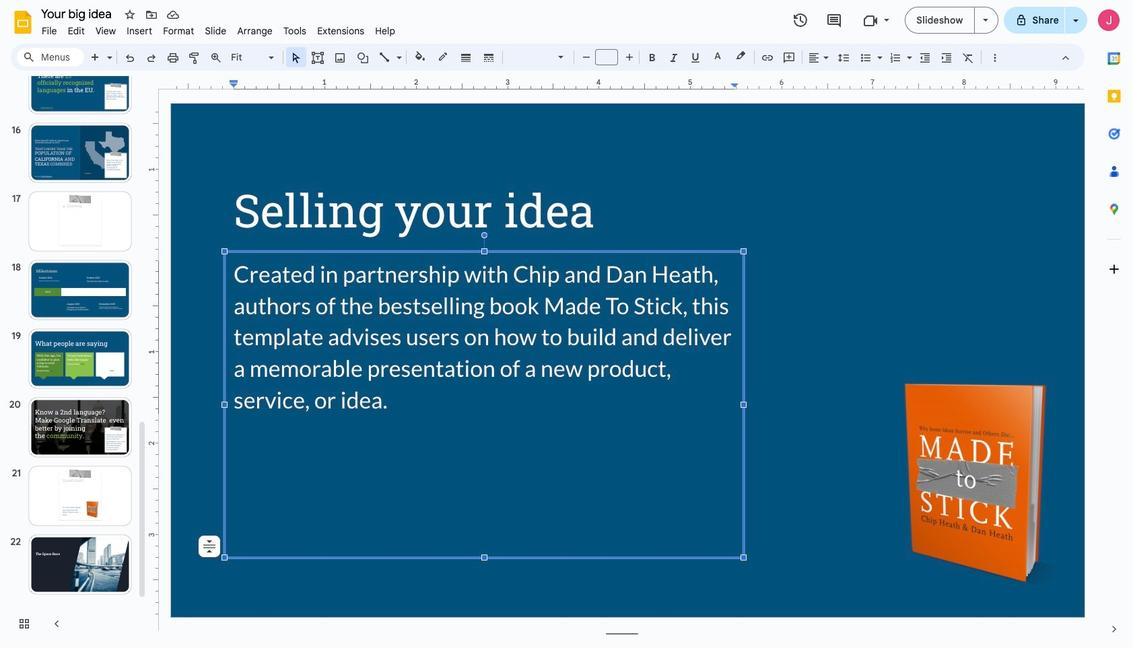 Task type: vqa. For each thing, say whether or not it's contained in the screenshot.
Shrink text on overflow icon
yes



Task type: describe. For each thing, give the bounding box(es) containing it.
fill color: transparent image
[[413, 48, 428, 65]]

decrease font size (⌘+shift+comma) image
[[580, 51, 593, 64]]

paint format image
[[188, 51, 201, 65]]

clear formatting (⌘backslash) image
[[962, 51, 975, 65]]

show all comments image
[[826, 12, 843, 29]]

Star checkbox
[[121, 5, 139, 24]]

highlight color image
[[734, 48, 748, 64]]

4 menu item from the left
[[121, 23, 158, 39]]

Rename text field
[[36, 5, 119, 22]]

shape image
[[355, 48, 371, 67]]

Menus field
[[17, 48, 84, 67]]

9 menu item from the left
[[312, 23, 370, 39]]

increase indent (⌘+right bracket) image
[[940, 51, 954, 65]]

text box image
[[311, 51, 325, 65]]

Font size text field
[[596, 49, 618, 65]]

select line image
[[393, 49, 402, 53]]

redo (⌘y) image
[[145, 51, 158, 65]]

document status: saved to drive. image
[[166, 8, 180, 22]]

menu bar banner
[[0, 0, 1134, 649]]

last edit was 2 minutes ago image
[[793, 12, 809, 28]]

main toolbar
[[84, 47, 1006, 69]]

1 menu item from the left
[[36, 23, 62, 39]]



Task type: locate. For each thing, give the bounding box(es) containing it.
Zoom field
[[227, 48, 280, 67]]

Font size field
[[595, 49, 624, 69]]

option
[[199, 536, 220, 558]]

numbered list menu image
[[904, 49, 913, 53]]

5 menu item from the left
[[158, 23, 200, 39]]

decrease indent (⌘+left bracket) image
[[919, 51, 932, 65]]

text color image
[[711, 48, 725, 64]]

2 menu item from the left
[[62, 23, 90, 39]]

undo (⌘z) image
[[123, 51, 137, 65]]

tab list
[[1096, 40, 1134, 611]]

underline (⌘u) image
[[689, 51, 703, 65]]

new slide with layout image
[[104, 49, 112, 53]]

numbered list (⌘+shift+7) image
[[889, 51, 903, 65]]

add comment (⌘+option+m) image
[[783, 51, 796, 65]]

menu item up the select line icon on the left of page
[[370, 23, 401, 39]]

menu item up select (esc) image
[[278, 23, 312, 39]]

menu bar inside menu bar banner
[[36, 18, 401, 40]]

menu item down rename text box
[[62, 23, 90, 39]]

Zoom text field
[[229, 48, 267, 67]]

shrink text on overflow image
[[200, 538, 219, 556]]

more image
[[989, 51, 1002, 65]]

presentation options image
[[983, 19, 989, 22]]

menu item up insert image
[[312, 23, 370, 39]]

border dash option
[[481, 48, 497, 67]]

menu item up menus field
[[36, 23, 62, 39]]

insert link (⌘k) image
[[761, 51, 775, 65]]

increase font size (⌘+shift+period) image
[[623, 51, 637, 64]]

menu bar
[[36, 18, 401, 40]]

8 menu item from the left
[[278, 23, 312, 39]]

move image
[[145, 8, 158, 22]]

7 menu item from the left
[[232, 23, 278, 39]]

10 menu item from the left
[[370, 23, 401, 39]]

zoom image
[[209, 51, 223, 65]]

select (esc) image
[[290, 51, 303, 65]]

italic (⌘i) image
[[668, 51, 681, 65]]

bulleted list menu image
[[874, 49, 883, 53]]

left margin image
[[172, 79, 238, 89]]

bold (⌘b) image
[[646, 51, 659, 65]]

bulleted list (⌘+shift+8) image
[[860, 51, 873, 65]]

3 menu item from the left
[[90, 23, 121, 39]]

menu item
[[36, 23, 62, 39], [62, 23, 90, 39], [90, 23, 121, 39], [121, 23, 158, 39], [158, 23, 200, 39], [200, 23, 232, 39], [232, 23, 278, 39], [278, 23, 312, 39], [312, 23, 370, 39], [370, 23, 401, 39]]

new slide (ctrl+m) image
[[89, 51, 102, 65]]

share. private to only me. image
[[1016, 14, 1028, 26]]

menu item down document status: saved to drive. icon
[[158, 23, 200, 39]]

menu item up "zoom" field
[[232, 23, 278, 39]]

menu item down star image at top
[[121, 23, 158, 39]]

menu item up new slide with layout image
[[90, 23, 121, 39]]

6 menu item from the left
[[200, 23, 232, 39]]

insert image image
[[332, 48, 348, 67]]

quick sharing actions image
[[1074, 20, 1079, 40]]

border color: transparent image
[[436, 48, 451, 65]]

tab list inside menu bar banner
[[1096, 40, 1134, 611]]

line image
[[379, 51, 392, 65]]

slides home image
[[11, 10, 35, 34]]

print (⌘p) image
[[166, 51, 180, 65]]

hide the menus (ctrl+shift+f) image
[[1060, 51, 1073, 65]]

menu item up zoom icon at the left top
[[200, 23, 232, 39]]

star image
[[123, 8, 137, 22]]

navigation
[[0, 0, 148, 649]]

border weight option
[[458, 48, 474, 67]]

line & paragraph spacing image
[[836, 48, 852, 67]]

application
[[0, 0, 1134, 649]]



